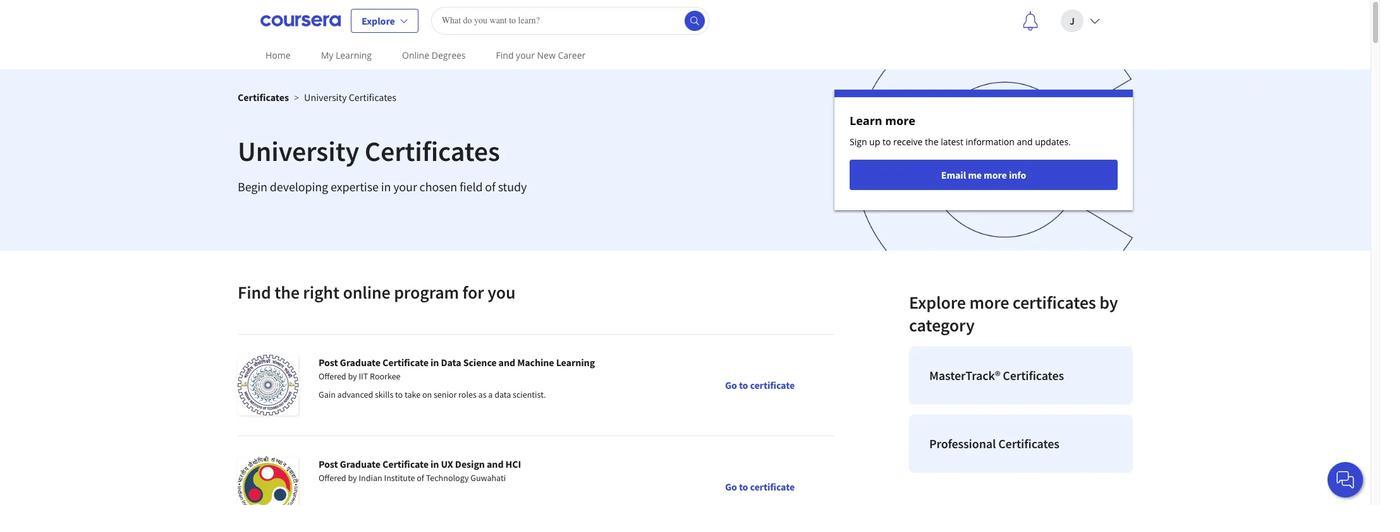 Task type: vqa. For each thing, say whether or not it's contained in the screenshot.
FAQ link in the left top of the page
no



Task type: locate. For each thing, give the bounding box(es) containing it.
of right the field
[[485, 179, 496, 195]]

and inside post graduate certificate in data science and machine learning offered by iit roorkee
[[499, 357, 515, 369]]

list containing mastertrack® certificates
[[904, 342, 1138, 479]]

university right >
[[304, 91, 347, 104]]

graduate up indian
[[340, 459, 381, 471]]

1 vertical spatial go
[[725, 481, 737, 494]]

explore inside popup button
[[362, 14, 395, 27]]

1 vertical spatial graduate
[[340, 459, 381, 471]]

0 vertical spatial in
[[381, 179, 391, 195]]

1 graduate from the top
[[340, 357, 381, 369]]

mastertrack®
[[930, 368, 1001, 384]]

post
[[319, 357, 338, 369], [319, 459, 338, 471]]

offered
[[319, 371, 346, 383], [319, 473, 346, 484]]

university certificates link
[[304, 91, 397, 104]]

certificate up roorkee
[[383, 357, 429, 369]]

certificates > university certificates
[[238, 91, 397, 104]]

professional certificates
[[930, 436, 1060, 452]]

0 vertical spatial more
[[886, 113, 916, 128]]

1 vertical spatial of
[[417, 473, 424, 484]]

take
[[405, 390, 421, 401]]

and for offered
[[487, 459, 504, 471]]

to
[[883, 136, 891, 148], [739, 379, 748, 392], [395, 390, 403, 401], [739, 481, 748, 494]]

ux
[[441, 459, 453, 471]]

explore inside the explore more certificates by category
[[909, 292, 966, 314]]

2 post from the top
[[319, 459, 338, 471]]

1 certificate from the top
[[383, 357, 429, 369]]

2 vertical spatial more
[[970, 292, 1010, 314]]

certificates
[[238, 91, 289, 104], [349, 91, 397, 104], [365, 134, 500, 169], [1003, 368, 1064, 384], [999, 436, 1060, 452]]

2 graduate from the top
[[340, 459, 381, 471]]

offered left indian
[[319, 473, 346, 484]]

graduate inside post graduate certificate in data science and machine learning offered by iit roorkee
[[340, 357, 381, 369]]

post graduate certificate in ux design and hci offered by indian institute of technology guwahati
[[319, 459, 521, 484]]

0 vertical spatial graduate
[[340, 357, 381, 369]]

1 horizontal spatial learning
[[556, 357, 595, 369]]

the left latest
[[925, 136, 939, 148]]

offered up gain
[[319, 371, 346, 383]]

explore for explore
[[362, 14, 395, 27]]

j
[[1070, 14, 1075, 27]]

guwahati
[[471, 473, 506, 484]]

1 vertical spatial post
[[319, 459, 338, 471]]

0 horizontal spatial the
[[275, 281, 300, 304]]

1 vertical spatial explore
[[909, 292, 966, 314]]

learning
[[336, 49, 372, 61], [556, 357, 595, 369]]

>
[[294, 92, 299, 104]]

email me more info
[[942, 169, 1027, 182]]

the
[[925, 136, 939, 148], [275, 281, 300, 304]]

new
[[537, 49, 556, 61]]

0 vertical spatial and
[[1017, 136, 1033, 148]]

expertise
[[331, 179, 379, 195]]

0 vertical spatial explore
[[362, 14, 395, 27]]

certificate inside post graduate certificate in ux design and hci offered by indian institute of technology guwahati
[[383, 459, 429, 471]]

0 vertical spatial offered
[[319, 371, 346, 383]]

of right institute
[[417, 473, 424, 484]]

0 horizontal spatial of
[[417, 473, 424, 484]]

list
[[904, 342, 1138, 479]]

data
[[441, 357, 461, 369]]

more inside the explore more certificates by category
[[970, 292, 1010, 314]]

information
[[966, 136, 1015, 148]]

post for ux
[[319, 459, 338, 471]]

0 horizontal spatial explore
[[362, 14, 395, 27]]

graduate
[[340, 357, 381, 369], [340, 459, 381, 471]]

1 certificate from the top
[[750, 379, 795, 392]]

institute
[[384, 473, 415, 484]]

1 horizontal spatial find
[[496, 49, 514, 61]]

0 vertical spatial post
[[319, 357, 338, 369]]

in
[[381, 179, 391, 195], [431, 357, 439, 369], [431, 459, 439, 471]]

learning inside post graduate certificate in data science and machine learning offered by iit roorkee
[[556, 357, 595, 369]]

1 vertical spatial and
[[499, 357, 515, 369]]

your left chosen
[[393, 179, 417, 195]]

in left data
[[431, 357, 439, 369]]

in right expertise
[[381, 179, 391, 195]]

of inside post graduate certificate in ux design and hci offered by indian institute of technology guwahati
[[417, 473, 424, 484]]

0 vertical spatial your
[[516, 49, 535, 61]]

0 vertical spatial learning
[[336, 49, 372, 61]]

find your new career link
[[491, 41, 591, 70]]

info
[[1009, 169, 1027, 182]]

learning right machine
[[556, 357, 595, 369]]

2 certificate from the top
[[383, 459, 429, 471]]

0 vertical spatial of
[[485, 179, 496, 195]]

learning inside 'link'
[[336, 49, 372, 61]]

certificate inside post graduate certificate in data science and machine learning offered by iit roorkee
[[383, 357, 429, 369]]

coursera image
[[261, 10, 341, 31]]

certificates inside mastertrack® certificates link
[[1003, 368, 1064, 384]]

right
[[303, 281, 340, 304]]

0 vertical spatial go
[[725, 379, 737, 392]]

by left iit
[[348, 371, 357, 383]]

0 vertical spatial certificate
[[750, 379, 795, 392]]

in left ux
[[431, 459, 439, 471]]

university certificates
[[238, 134, 500, 169]]

certificate for ux
[[383, 459, 429, 471]]

your
[[516, 49, 535, 61], [393, 179, 417, 195]]

0 vertical spatial certificate
[[383, 357, 429, 369]]

1 vertical spatial certificate
[[750, 481, 795, 494]]

developing
[[270, 179, 328, 195]]

home link
[[261, 41, 296, 70]]

0 horizontal spatial find
[[238, 281, 271, 304]]

email me more info button
[[850, 160, 1118, 190]]

scientist.
[[513, 390, 546, 401]]

post right "indian institute of technology guwahati" image
[[319, 459, 338, 471]]

2 go to certificate from the top
[[725, 481, 795, 494]]

1 vertical spatial your
[[393, 179, 417, 195]]

What do you want to learn? text field
[[431, 7, 709, 34]]

by left indian
[[348, 473, 357, 484]]

1 vertical spatial by
[[348, 371, 357, 383]]

1 horizontal spatial explore
[[909, 292, 966, 314]]

field
[[460, 179, 483, 195]]

offered inside post graduate certificate in ux design and hci offered by indian institute of technology guwahati
[[319, 473, 346, 484]]

0 vertical spatial go to certificate
[[725, 379, 795, 392]]

1 vertical spatial more
[[984, 169, 1007, 182]]

certificate up institute
[[383, 459, 429, 471]]

university
[[304, 91, 347, 104], [238, 134, 359, 169]]

certificates inside professional certificates link
[[999, 436, 1060, 452]]

your left new
[[516, 49, 535, 61]]

certificate
[[750, 379, 795, 392], [750, 481, 795, 494]]

1 horizontal spatial your
[[516, 49, 535, 61]]

2 go from the top
[[725, 481, 737, 494]]

find for find the right online program for you
[[238, 281, 271, 304]]

learning right my
[[336, 49, 372, 61]]

post inside post graduate certificate in data science and machine learning offered by iit roorkee
[[319, 357, 338, 369]]

certificates for professional certificates
[[999, 436, 1060, 452]]

find
[[496, 49, 514, 61], [238, 281, 271, 304]]

1 go to certificate from the top
[[725, 379, 795, 392]]

find for find your new career
[[496, 49, 514, 61]]

graduate up iit
[[340, 357, 381, 369]]

certificates for university certificates
[[365, 134, 500, 169]]

in for ux
[[431, 459, 439, 471]]

1 go from the top
[[725, 379, 737, 392]]

2 vertical spatial and
[[487, 459, 504, 471]]

the left 'right'
[[275, 281, 300, 304]]

by right certificates
[[1100, 292, 1118, 314]]

2 vertical spatial by
[[348, 473, 357, 484]]

on
[[422, 390, 432, 401]]

1 vertical spatial the
[[275, 281, 300, 304]]

and up guwahati
[[487, 459, 504, 471]]

certificate
[[383, 357, 429, 369], [383, 459, 429, 471]]

certificate for post graduate certificate in ux design and hci
[[750, 481, 795, 494]]

and left updates.
[[1017, 136, 1033, 148]]

1 vertical spatial find
[[238, 281, 271, 304]]

degrees
[[432, 49, 466, 61]]

hci
[[506, 459, 521, 471]]

1 vertical spatial in
[[431, 357, 439, 369]]

advanced
[[337, 390, 373, 401]]

go
[[725, 379, 737, 392], [725, 481, 737, 494]]

0 horizontal spatial learning
[[336, 49, 372, 61]]

post inside post graduate certificate in ux design and hci offered by indian institute of technology guwahati
[[319, 459, 338, 471]]

my learning
[[321, 49, 372, 61]]

2 certificate from the top
[[750, 481, 795, 494]]

in for data
[[431, 357, 439, 369]]

study
[[498, 179, 527, 195]]

0 vertical spatial find
[[496, 49, 514, 61]]

1 vertical spatial learning
[[556, 357, 595, 369]]

coursera banner logo image
[[854, 70, 1133, 251]]

university up the developing
[[238, 134, 359, 169]]

roles
[[459, 390, 477, 401]]

1 horizontal spatial the
[[925, 136, 939, 148]]

more for learn
[[886, 113, 916, 128]]

1 vertical spatial go to certificate
[[725, 481, 795, 494]]

gain
[[319, 390, 336, 401]]

and inside post graduate certificate in ux design and hci offered by indian institute of technology guwahati
[[487, 459, 504, 471]]

and right science
[[499, 357, 515, 369]]

certificates link
[[238, 91, 289, 104]]

1 vertical spatial offered
[[319, 473, 346, 484]]

online degrees
[[402, 49, 466, 61]]

0 horizontal spatial your
[[393, 179, 417, 195]]

of
[[485, 179, 496, 195], [417, 473, 424, 484]]

my
[[321, 49, 334, 61]]

go to certificate
[[725, 379, 795, 392], [725, 481, 795, 494]]

2 offered from the top
[[319, 473, 346, 484]]

2 vertical spatial in
[[431, 459, 439, 471]]

by
[[1100, 292, 1118, 314], [348, 371, 357, 383], [348, 473, 357, 484]]

find your new career
[[496, 49, 586, 61]]

1 vertical spatial certificate
[[383, 459, 429, 471]]

in inside post graduate certificate in data science and machine learning offered by iit roorkee
[[431, 357, 439, 369]]

0 vertical spatial the
[[925, 136, 939, 148]]

by inside post graduate certificate in data science and machine learning offered by iit roorkee
[[348, 371, 357, 383]]

1 offered from the top
[[319, 371, 346, 383]]

1 post from the top
[[319, 357, 338, 369]]

and
[[1017, 136, 1033, 148], [499, 357, 515, 369], [487, 459, 504, 471]]

iit roorkee image
[[238, 355, 299, 416]]

0 vertical spatial by
[[1100, 292, 1118, 314]]

post up gain
[[319, 357, 338, 369]]

None search field
[[431, 7, 709, 34]]

more
[[886, 113, 916, 128], [984, 169, 1007, 182], [970, 292, 1010, 314]]

in inside post graduate certificate in ux design and hci offered by indian institute of technology guwahati
[[431, 459, 439, 471]]

graduate inside post graduate certificate in ux design and hci offered by indian institute of technology guwahati
[[340, 459, 381, 471]]



Task type: describe. For each thing, give the bounding box(es) containing it.
1 horizontal spatial of
[[485, 179, 496, 195]]

explore for explore more certificates by category
[[909, 292, 966, 314]]

learn more
[[850, 113, 916, 128]]

me
[[968, 169, 982, 182]]

online degrees link
[[397, 41, 471, 70]]

professional certificates link
[[909, 416, 1133, 474]]

sign up to receive the latest information and updates.
[[850, 136, 1071, 148]]

offered inside post graduate certificate in data science and machine learning offered by iit roorkee
[[319, 371, 346, 383]]

certificates for mastertrack® certificates
[[1003, 368, 1064, 384]]

skills
[[375, 390, 394, 401]]

graduate for data
[[340, 357, 381, 369]]

science
[[463, 357, 497, 369]]

my learning link
[[316, 41, 377, 70]]

senior
[[434, 390, 457, 401]]

0 vertical spatial university
[[304, 91, 347, 104]]

chat with us image
[[1336, 471, 1356, 491]]

technology
[[426, 473, 469, 484]]

go for post graduate certificate in ux design and hci
[[725, 481, 737, 494]]

email
[[942, 169, 966, 182]]

a
[[488, 390, 493, 401]]

learn more status
[[835, 90, 1133, 211]]

and inside learn more status
[[1017, 136, 1033, 148]]

you
[[488, 281, 516, 304]]

certificate for data
[[383, 357, 429, 369]]

more for explore
[[970, 292, 1010, 314]]

post graduate certificate in data science and machine learning offered by iit roorkee
[[319, 357, 595, 383]]

explore more certificates by category
[[909, 292, 1118, 337]]

program
[[394, 281, 459, 304]]

go to certificate for post graduate certificate in ux design and hci
[[725, 481, 795, 494]]

indian
[[359, 473, 382, 484]]

online
[[343, 281, 391, 304]]

gain advanced skills to take on senior roles as a data scientist.
[[319, 390, 546, 401]]

category
[[909, 314, 975, 337]]

data
[[495, 390, 511, 401]]

go to certificate for post graduate certificate in data science and machine learning
[[725, 379, 795, 392]]

sign
[[850, 136, 867, 148]]

1 vertical spatial university
[[238, 134, 359, 169]]

latest
[[941, 136, 964, 148]]

receive
[[894, 136, 923, 148]]

career
[[558, 49, 586, 61]]

and for learning
[[499, 357, 515, 369]]

certificates
[[1013, 292, 1096, 314]]

more inside email me more info button
[[984, 169, 1007, 182]]

j button
[[1051, 0, 1111, 41]]

as
[[478, 390, 487, 401]]

in for your
[[381, 179, 391, 195]]

indian institute of technology guwahati image
[[238, 457, 299, 506]]

explore button
[[351, 9, 418, 33]]

by inside the explore more certificates by category
[[1100, 292, 1118, 314]]

home
[[266, 49, 291, 61]]

machine
[[517, 357, 554, 369]]

chosen
[[420, 179, 457, 195]]

mastertrack® certificates link
[[909, 347, 1133, 405]]

for
[[463, 281, 484, 304]]

professional
[[930, 436, 996, 452]]

mastertrack® certificates
[[930, 368, 1064, 384]]

learn
[[850, 113, 883, 128]]

updates.
[[1035, 136, 1071, 148]]

iit
[[359, 371, 368, 383]]

post for data
[[319, 357, 338, 369]]

find the right online program for you
[[238, 281, 516, 304]]

design
[[455, 459, 485, 471]]

to inside learn more status
[[883, 136, 891, 148]]

online
[[402, 49, 429, 61]]

by inside post graduate certificate in ux design and hci offered by indian institute of technology guwahati
[[348, 473, 357, 484]]

begin developing expertise in your chosen field of study
[[238, 179, 527, 195]]

certificate for post graduate certificate in data science and machine learning
[[750, 379, 795, 392]]

roorkee
[[370, 371, 401, 383]]

graduate for ux
[[340, 459, 381, 471]]

the inside learn more status
[[925, 136, 939, 148]]

begin
[[238, 179, 267, 195]]

go for post graduate certificate in data science and machine learning
[[725, 379, 737, 392]]

up
[[870, 136, 881, 148]]



